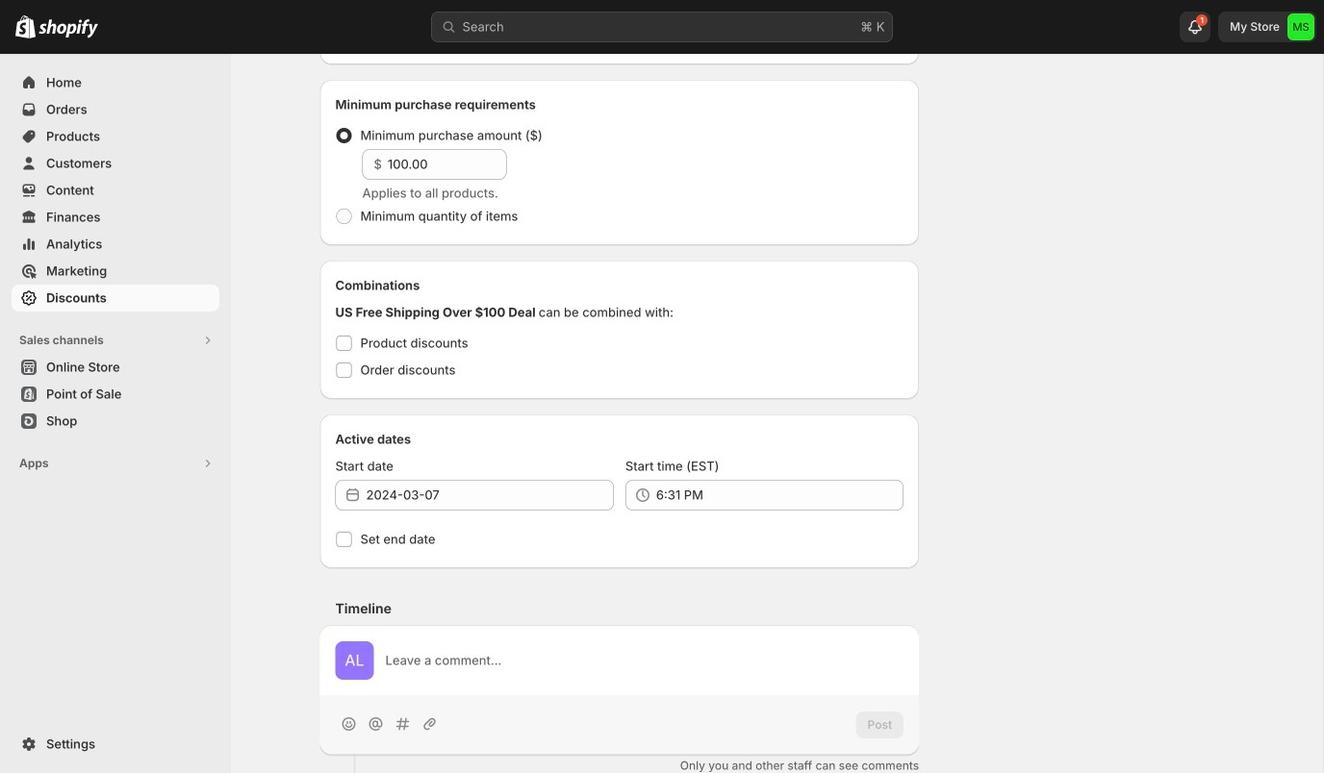 Task type: locate. For each thing, give the bounding box(es) containing it.
0.00 text field
[[388, 149, 507, 180]]

1 horizontal spatial shopify image
[[38, 19, 98, 38]]

Leave a comment... text field
[[385, 652, 904, 671]]

avatar with initials a l image
[[335, 642, 374, 680]]

my store image
[[1288, 13, 1315, 40]]

YYYY-MM-DD text field
[[366, 480, 614, 511]]

shopify image
[[15, 15, 36, 38], [38, 19, 98, 38]]



Task type: vqa. For each thing, say whether or not it's contained in the screenshot.
'add a custom domain' 'Group'
no



Task type: describe. For each thing, give the bounding box(es) containing it.
Enter time text field
[[656, 480, 904, 511]]

0 horizontal spatial shopify image
[[15, 15, 36, 38]]



